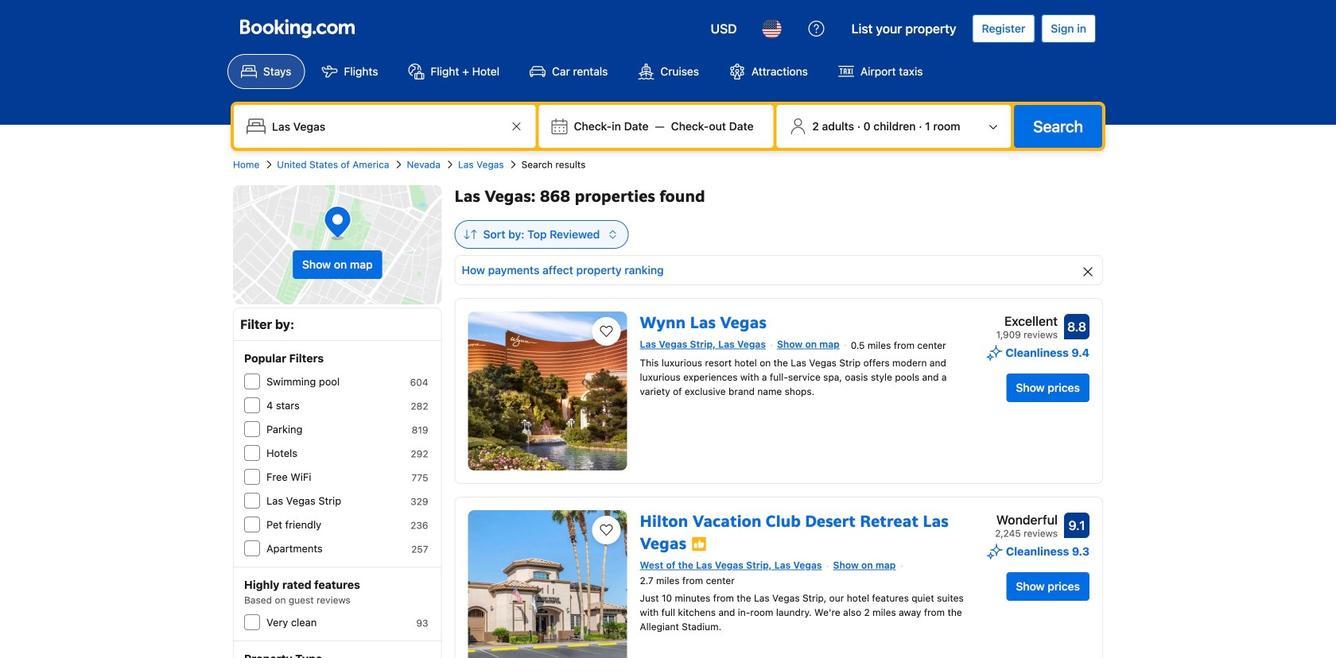 Task type: locate. For each thing, give the bounding box(es) containing it.
Where are you going? field
[[266, 112, 507, 141]]

hilton vacation club desert retreat las vegas image
[[468, 511, 627, 658]]



Task type: vqa. For each thing, say whether or not it's contained in the screenshot.
room corresponding to 3
no



Task type: describe. For each thing, give the bounding box(es) containing it.
wynn las vegas image
[[468, 312, 627, 471]]

this property is part of our preferred partner program. it's committed to providing excellent service and good value. it'll pay us a higher commission if you make a booking. image
[[691, 537, 707, 552]]

booking.com image
[[240, 19, 355, 38]]

this property is part of our preferred partner program. it's committed to providing excellent service and good value. it'll pay us a higher commission if you make a booking. image
[[691, 537, 707, 552]]

search results updated. las vegas: 868 properties found. element
[[455, 185, 1103, 208]]



